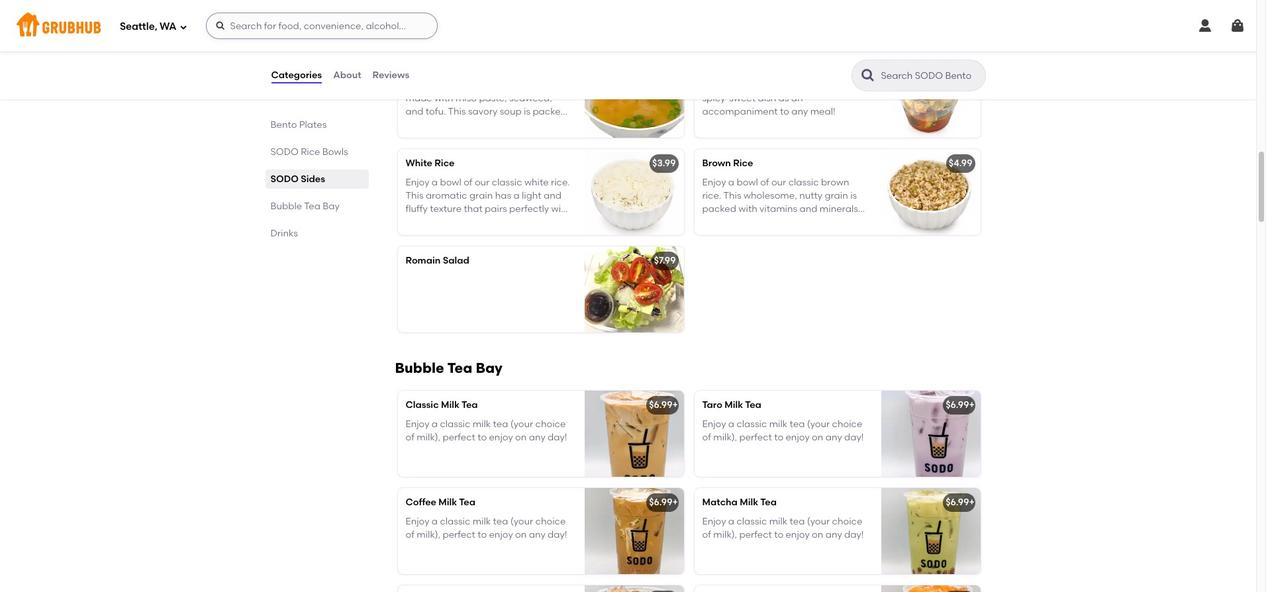 Task type: locate. For each thing, give the bounding box(es) containing it.
rice
[[301, 146, 320, 158], [435, 158, 455, 169], [733, 158, 753, 169]]

romain
[[406, 255, 441, 266]]

tea for coffee milk tea
[[493, 516, 508, 527]]

choice
[[535, 418, 566, 430], [832, 418, 863, 430], [535, 516, 566, 527], [832, 516, 863, 527]]

+ for taro milk tea
[[969, 400, 975, 411]]

a
[[432, 79, 438, 90], [432, 418, 438, 430], [728, 418, 735, 430], [432, 516, 438, 527], [728, 516, 735, 527]]

enjoy left this
[[822, 79, 846, 90]]

bubble
[[271, 201, 302, 212], [395, 360, 444, 376]]

a down taro milk tea
[[728, 418, 735, 430]]

to for matcha milk tea
[[774, 529, 784, 540]]

enjoy for taro milk tea
[[786, 432, 810, 443]]

enjoy up 'made' at the left top
[[406, 79, 430, 90]]

1 vertical spatial with
[[406, 120, 424, 131]]

about button
[[333, 52, 362, 99]]

matcha milk tea
[[702, 497, 777, 508]]

to for taro milk tea
[[774, 432, 784, 443]]

milk
[[441, 400, 460, 411], [725, 400, 743, 411], [439, 497, 457, 508], [740, 497, 758, 508]]

rice for brown
[[733, 158, 753, 169]]

a down the matcha milk tea
[[728, 516, 735, 527]]

classic down the matcha milk tea
[[737, 516, 767, 527]]

+
[[673, 400, 678, 411], [969, 400, 975, 411], [673, 497, 678, 508], [969, 497, 975, 508]]

classic
[[711, 79, 742, 90], [440, 418, 470, 430], [737, 418, 767, 430], [440, 516, 470, 527], [737, 516, 767, 527]]

svg image
[[1197, 18, 1213, 34], [215, 21, 226, 31]]

accompaniment
[[702, 106, 778, 117]]

1 sodo from the top
[[271, 146, 299, 158]]

(your for classic milk tea
[[511, 418, 533, 430]]

$6.99 + for matcha milk tea
[[946, 497, 975, 508]]

any
[[792, 106, 808, 117], [539, 120, 556, 131], [529, 432, 546, 443], [826, 432, 842, 443], [529, 529, 546, 540], [826, 529, 842, 540]]

sodo left 'sides'
[[271, 174, 299, 185]]

1 horizontal spatial bubble tea bay
[[395, 360, 503, 376]]

categories button
[[271, 52, 323, 99]]

0 vertical spatial bay
[[323, 201, 340, 212]]

bay up classic milk tea
[[476, 360, 503, 376]]

+ for coffee milk tea
[[673, 497, 678, 508]]

enjoy a classic milk tea (your choice of milk), perfect to enjoy on any day! down the matcha milk tea
[[702, 516, 864, 540]]

milk right matcha
[[740, 497, 758, 508]]

sides
[[301, 174, 325, 185]]

seaweed,
[[509, 93, 552, 104]]

sodo down bento
[[271, 146, 299, 158]]

milk for coffee milk tea
[[473, 516, 491, 527]]

tea right coffee
[[459, 497, 476, 508]]

$3.99 for the white rice image
[[652, 158, 676, 169]]

0 vertical spatial bubble tea bay
[[271, 201, 340, 212]]

miso
[[406, 60, 427, 72]]

$6.99 for classic milk tea
[[649, 400, 673, 411]]

1 vertical spatial bubble
[[395, 360, 444, 376]]

milk), down taro milk tea
[[713, 432, 737, 443]]

classic for classic milk tea
[[440, 418, 470, 430]]

tea inside tab
[[304, 201, 320, 212]]

$6.99 +
[[649, 400, 678, 411], [946, 400, 975, 411], [649, 497, 678, 508], [946, 497, 975, 508]]

milk right taro
[[725, 400, 743, 411]]

savory
[[468, 106, 498, 117]]

drinks
[[271, 228, 298, 239]]

milk for matcha milk tea
[[769, 516, 788, 527]]

1 horizontal spatial and
[[454, 120, 472, 131]]

svg image
[[1230, 18, 1246, 34], [179, 23, 187, 31]]

rice right white
[[435, 158, 455, 169]]

reviews
[[373, 69, 409, 81]]

is
[[524, 106, 531, 117]]

day!
[[548, 432, 567, 443], [845, 432, 864, 443], [548, 529, 567, 540], [845, 529, 864, 540]]

reviews button
[[372, 52, 410, 99]]

of down matcha
[[702, 529, 711, 540]]

day! for matcha milk tea
[[845, 529, 864, 540]]

palate.
[[406, 133, 437, 144]]

traditional
[[440, 79, 487, 90]]

2 horizontal spatial rice
[[733, 158, 753, 169]]

a inside enjoy a traditional japanese soup made with miso paste, seaweed, and tofu. this savory soup is packed with flavor and sure to please any palate.
[[432, 79, 438, 90]]

$6.99 for coffee milk tea
[[649, 497, 673, 508]]

bubble inside tab
[[271, 201, 302, 212]]

milk), down "classic"
[[417, 432, 441, 443]]

any inside enjoy a traditional japanese soup made with miso paste, seaweed, and tofu. this savory soup is packed with flavor and sure to please any palate.
[[539, 120, 556, 131]]

$4.99
[[949, 158, 973, 169]]

1 vertical spatial bubble tea bay
[[395, 360, 503, 376]]

milk for classic
[[441, 400, 460, 411]]

milk right coffee
[[439, 497, 457, 508]]

enjoy a classic milk tea (your choice of milk), perfect to enjoy on any day! down taro milk tea
[[702, 418, 864, 443]]

enjoy for taro milk tea
[[702, 418, 726, 430]]

1 vertical spatial soup
[[500, 106, 522, 117]]

(your for taro milk tea
[[807, 418, 830, 430]]

bento plates
[[271, 119, 327, 130]]

1 vertical spatial $3.99
[[652, 158, 676, 169]]

matcha
[[702, 497, 738, 508]]

bubble tea bay inside tab
[[271, 201, 340, 212]]

enjoy down taro
[[702, 418, 726, 430]]

bubble tea bay
[[271, 201, 340, 212], [395, 360, 503, 376]]

to for coffee milk tea
[[478, 529, 487, 540]]

tea up classic milk tea
[[447, 360, 472, 376]]

romain salad image
[[584, 247, 684, 333]]

dish
[[758, 93, 776, 104]]

this
[[848, 79, 864, 90]]

choice for taro milk tea
[[832, 418, 863, 430]]

classic for matcha milk tea
[[737, 516, 767, 527]]

enjoy a traditional japanese soup made with miso paste, seaweed, and tofu. this savory soup is packed with flavor and sure to please any palate.
[[406, 79, 567, 144]]

$3.99
[[949, 60, 973, 72], [652, 158, 676, 169]]

enjoy for coffee milk tea
[[406, 516, 430, 527]]

milk), down coffee
[[417, 529, 441, 540]]

enjoy a classic milk tea (your choice of milk), perfect to enjoy on any day!
[[406, 418, 567, 443], [702, 418, 864, 443], [406, 516, 567, 540], [702, 516, 864, 540]]

to inside "a classic korean side dish. enjoy this spicy-sweet dish as an accompaniment to any meal!"
[[780, 106, 789, 117]]

0 horizontal spatial with
[[406, 120, 424, 131]]

0 horizontal spatial bubble tea bay
[[271, 201, 340, 212]]

classic milk tea image
[[584, 391, 684, 477]]

1 horizontal spatial rice
[[435, 158, 455, 169]]

bubble up drinks
[[271, 201, 302, 212]]

soup up seaweed,
[[537, 79, 558, 90]]

of
[[406, 432, 415, 443], [702, 432, 711, 443], [406, 529, 415, 540], [702, 529, 711, 540]]

rice left bowls on the left of page
[[301, 146, 320, 158]]

milk), down matcha
[[713, 529, 737, 540]]

to inside enjoy a traditional japanese soup made with miso paste, seaweed, and tofu. this savory soup is packed with flavor and sure to please any palate.
[[496, 120, 505, 131]]

0 horizontal spatial bubble
[[271, 201, 302, 212]]

and down 'made' at the left top
[[406, 106, 424, 117]]

choice for classic milk tea
[[535, 418, 566, 430]]

day! for taro milk tea
[[845, 432, 864, 443]]

perfect down taro milk tea
[[739, 432, 772, 443]]

a down classic milk tea
[[432, 418, 438, 430]]

enjoy for coffee milk tea
[[489, 529, 513, 540]]

of down taro
[[702, 432, 711, 443]]

(your for coffee milk tea
[[511, 516, 533, 527]]

soup left 'is'
[[500, 106, 522, 117]]

wa
[[160, 20, 177, 32]]

bubble tea bay up classic milk tea
[[395, 360, 503, 376]]

milk
[[473, 418, 491, 430], [769, 418, 788, 430], [473, 516, 491, 527], [769, 516, 788, 527]]

taro
[[702, 400, 722, 411]]

on for matcha milk tea
[[812, 529, 823, 540]]

bay up drinks tab at the left of the page
[[323, 201, 340, 212]]

rice right 'brown'
[[733, 158, 753, 169]]

with
[[435, 93, 453, 104], [406, 120, 424, 131]]

1 horizontal spatial svg image
[[1230, 18, 1246, 34]]

0 vertical spatial sodo
[[271, 146, 299, 158]]

as
[[779, 93, 789, 104]]

milk for classic milk tea
[[473, 418, 491, 430]]

white rice
[[406, 158, 455, 169]]

a for classic
[[432, 418, 438, 430]]

0 vertical spatial bubble
[[271, 201, 302, 212]]

on
[[515, 432, 527, 443], [812, 432, 823, 443], [515, 529, 527, 540], [812, 529, 823, 540]]

classic milk tea
[[406, 400, 478, 411]]

enjoy for matcha milk tea
[[702, 516, 726, 527]]

of for taro milk tea
[[702, 432, 711, 443]]

perfect down coffee milk tea
[[443, 529, 475, 540]]

sodo rice bowls
[[271, 146, 348, 158]]

enjoy down "classic"
[[406, 418, 430, 430]]

bay inside tab
[[323, 201, 340, 212]]

perfect down classic milk tea
[[443, 432, 475, 443]]

bubble tea bay down sodo sides
[[271, 201, 340, 212]]

to
[[780, 106, 789, 117], [496, 120, 505, 131], [478, 432, 487, 443], [774, 432, 784, 443], [478, 529, 487, 540], [774, 529, 784, 540]]

1 vertical spatial and
[[454, 120, 472, 131]]

sweet
[[729, 93, 756, 104]]

enjoy
[[489, 432, 513, 443], [786, 432, 810, 443], [489, 529, 513, 540], [786, 529, 810, 540]]

tea down 'sides'
[[304, 201, 320, 212]]

1 vertical spatial sodo
[[271, 174, 299, 185]]

sodo for sodo sides
[[271, 174, 299, 185]]

perfect
[[443, 432, 475, 443], [739, 432, 772, 443], [443, 529, 475, 540], [739, 529, 772, 540]]

milk),
[[417, 432, 441, 443], [713, 432, 737, 443], [417, 529, 441, 540], [713, 529, 737, 540]]

sure
[[474, 120, 493, 131]]

classic up spicy-
[[711, 79, 742, 90]]

a for taro
[[728, 418, 735, 430]]

tea for matcha milk tea
[[760, 497, 777, 508]]

$6.99
[[649, 400, 673, 411], [946, 400, 969, 411], [649, 497, 673, 508], [946, 497, 969, 508]]

miso soup
[[406, 60, 452, 72]]

milk for taro milk tea
[[769, 418, 788, 430]]

milk right "classic"
[[441, 400, 460, 411]]

bubble up "classic"
[[395, 360, 444, 376]]

and
[[406, 106, 424, 117], [454, 120, 472, 131]]

0 horizontal spatial $3.99
[[652, 158, 676, 169]]

sodo for sodo rice bowls
[[271, 146, 299, 158]]

soup
[[537, 79, 558, 90], [500, 106, 522, 117]]

enjoy
[[406, 79, 430, 90], [822, 79, 846, 90], [406, 418, 430, 430], [702, 418, 726, 430], [406, 516, 430, 527], [702, 516, 726, 527]]

romain salad
[[406, 255, 469, 266]]

0 horizontal spatial and
[[406, 106, 424, 117]]

(your
[[511, 418, 533, 430], [807, 418, 830, 430], [511, 516, 533, 527], [807, 516, 830, 527]]

2 sodo from the top
[[271, 174, 299, 185]]

tea right "classic"
[[462, 400, 478, 411]]

tea for taro milk tea
[[745, 400, 762, 411]]

a down soup
[[432, 79, 438, 90]]

perfect for taro milk tea
[[739, 432, 772, 443]]

$6.99 + for taro milk tea
[[946, 400, 975, 411]]

tea right matcha
[[760, 497, 777, 508]]

with up palate.
[[406, 120, 424, 131]]

of down coffee
[[406, 529, 415, 540]]

on for classic milk tea
[[515, 432, 527, 443]]

1 horizontal spatial svg image
[[1197, 18, 1213, 34]]

classic down classic milk tea
[[440, 418, 470, 430]]

any for coffee milk tea
[[529, 529, 546, 540]]

and down this
[[454, 120, 472, 131]]

1 vertical spatial bay
[[476, 360, 503, 376]]

brown
[[702, 158, 731, 169]]

perfect down the matcha milk tea
[[739, 529, 772, 540]]

classic down coffee milk tea
[[440, 516, 470, 527]]

matcha milk tea image
[[881, 488, 981, 574]]

0 vertical spatial $3.99
[[949, 60, 973, 72]]

tea
[[304, 201, 320, 212], [447, 360, 472, 376], [462, 400, 478, 411], [745, 400, 762, 411], [459, 497, 476, 508], [760, 497, 777, 508]]

0 vertical spatial with
[[435, 93, 453, 104]]

enjoy down matcha
[[702, 516, 726, 527]]

of for matcha milk tea
[[702, 529, 711, 540]]

any inside "a classic korean side dish. enjoy this spicy-sweet dish as an accompaniment to any meal!"
[[792, 106, 808, 117]]

rice for white
[[435, 158, 455, 169]]

coffee milk tea image
[[584, 488, 684, 574]]

tea
[[493, 418, 508, 430], [790, 418, 805, 430], [493, 516, 508, 527], [790, 516, 805, 527]]

with up tofu.
[[435, 93, 453, 104]]

a classic korean side dish. enjoy this spicy-sweet dish as an accompaniment to any meal!
[[702, 79, 864, 117]]

enjoy a classic milk tea (your choice of milk), perfect to enjoy on any day! down classic milk tea
[[406, 418, 567, 443]]

day! for coffee milk tea
[[548, 529, 567, 540]]

a for coffee
[[432, 516, 438, 527]]

meal!
[[810, 106, 836, 117]]

0 vertical spatial and
[[406, 106, 424, 117]]

classic down taro milk tea
[[737, 418, 767, 430]]

search icon image
[[860, 68, 876, 83]]

1 horizontal spatial $3.99
[[949, 60, 973, 72]]

0 horizontal spatial rice
[[301, 146, 320, 158]]

paste,
[[479, 93, 507, 104]]

enjoy down coffee
[[406, 516, 430, 527]]

0 horizontal spatial bay
[[323, 201, 340, 212]]

of for classic milk tea
[[406, 432, 415, 443]]

0 horizontal spatial soup
[[500, 106, 522, 117]]

sodo
[[271, 146, 299, 158], [271, 174, 299, 185]]

on for coffee milk tea
[[515, 529, 527, 540]]

a down coffee milk tea
[[432, 516, 438, 527]]

enjoy a classic milk tea (your choice of milk), perfect to enjoy on any day! down coffee milk tea
[[406, 516, 567, 540]]

enjoy inside enjoy a traditional japanese soup made with miso paste, seaweed, and tofu. this savory soup is packed with flavor and sure to please any palate.
[[406, 79, 430, 90]]

an
[[791, 93, 803, 104]]

of down "classic"
[[406, 432, 415, 443]]

$6.99 + for classic milk tea
[[649, 400, 678, 411]]

about
[[333, 69, 361, 81]]

$6.99 + for coffee milk tea
[[649, 497, 678, 508]]

tea right taro
[[745, 400, 762, 411]]

bay
[[323, 201, 340, 212], [476, 360, 503, 376]]

1 horizontal spatial soup
[[537, 79, 558, 90]]

1 horizontal spatial with
[[435, 93, 453, 104]]



Task type: describe. For each thing, give the bounding box(es) containing it.
white rice image
[[584, 149, 684, 235]]

bowls
[[322, 146, 348, 158]]

(your for matcha milk tea
[[807, 516, 830, 527]]

sodo rice bowls tab
[[271, 145, 363, 159]]

flavor
[[427, 120, 452, 131]]

day! for classic milk tea
[[548, 432, 567, 443]]

any for classic milk tea
[[529, 432, 546, 443]]

white
[[406, 158, 432, 169]]

coffee
[[406, 497, 436, 508]]

$6.99 for matcha milk tea
[[946, 497, 969, 508]]

miso soup image
[[584, 52, 684, 138]]

tea for matcha milk tea
[[790, 516, 805, 527]]

tea for coffee milk tea
[[459, 497, 476, 508]]

bento
[[271, 119, 297, 130]]

1 horizontal spatial bubble
[[395, 360, 444, 376]]

brown rice image
[[881, 149, 981, 235]]

milk), for coffee
[[417, 529, 441, 540]]

+ for matcha milk tea
[[969, 497, 975, 508]]

brown rice
[[702, 158, 753, 169]]

of for coffee milk tea
[[406, 529, 415, 540]]

enjoy a classic milk tea (your choice of milk), perfect to enjoy on any day! for classic milk tea
[[406, 418, 567, 443]]

a for matcha
[[728, 516, 735, 527]]

dish.
[[799, 79, 820, 90]]

cucumber kimchi image
[[881, 52, 981, 138]]

enjoy for classic milk tea
[[489, 432, 513, 443]]

0 horizontal spatial svg image
[[215, 21, 226, 31]]

sodo sides
[[271, 174, 325, 185]]

$6.99 for taro milk tea
[[946, 400, 969, 411]]

a for miso
[[432, 79, 438, 90]]

on for taro milk tea
[[812, 432, 823, 443]]

choice for coffee milk tea
[[535, 516, 566, 527]]

classic for coffee milk tea
[[440, 516, 470, 527]]

perfect for classic milk tea
[[443, 432, 475, 443]]

made
[[406, 93, 432, 104]]

choice for matcha milk tea
[[832, 516, 863, 527]]

$3.99 for the cucumber kimchi "image"
[[949, 60, 973, 72]]

side
[[778, 79, 797, 90]]

milk), for taro
[[713, 432, 737, 443]]

classic for taro milk tea
[[737, 418, 767, 430]]

sodo sides tab
[[271, 172, 363, 186]]

thai milk tea image
[[881, 586, 981, 592]]

brown sugar milk tea image
[[584, 586, 684, 592]]

tofu.
[[426, 106, 446, 117]]

enjoy a classic milk tea (your choice of milk), perfect to enjoy on any day! for matcha milk tea
[[702, 516, 864, 540]]

Search for food, convenience, alcohol... search field
[[206, 13, 437, 39]]

drinks tab
[[271, 227, 363, 240]]

plates
[[299, 119, 327, 130]]

0 vertical spatial soup
[[537, 79, 558, 90]]

Search SODO Bento search field
[[880, 70, 981, 82]]

japanese
[[489, 79, 534, 90]]

perfect for matcha milk tea
[[739, 529, 772, 540]]

milk for matcha
[[740, 497, 758, 508]]

1 horizontal spatial bay
[[476, 360, 503, 376]]

to for classic milk tea
[[478, 432, 487, 443]]

enjoy a classic milk tea (your choice of milk), perfect to enjoy on any day! for coffee milk tea
[[406, 516, 567, 540]]

seattle,
[[120, 20, 157, 32]]

any for matcha milk tea
[[826, 529, 842, 540]]

this
[[448, 106, 466, 117]]

enjoy for miso soup
[[406, 79, 430, 90]]

please
[[507, 120, 537, 131]]

bubble tea bay tab
[[271, 199, 363, 213]]

enjoy inside "a classic korean side dish. enjoy this spicy-sweet dish as an accompaniment to any meal!"
[[822, 79, 846, 90]]

classic inside "a classic korean side dish. enjoy this spicy-sweet dish as an accompaniment to any meal!"
[[711, 79, 742, 90]]

$7.99
[[654, 255, 676, 266]]

milk for coffee
[[439, 497, 457, 508]]

perfect for coffee milk tea
[[443, 529, 475, 540]]

enjoy for classic milk tea
[[406, 418, 430, 430]]

spicy-
[[702, 93, 729, 104]]

enjoy for matcha milk tea
[[786, 529, 810, 540]]

milk for taro
[[725, 400, 743, 411]]

0 horizontal spatial svg image
[[179, 23, 187, 31]]

tea for classic milk tea
[[462, 400, 478, 411]]

packed
[[533, 106, 567, 117]]

categories
[[271, 69, 322, 81]]

soup
[[429, 60, 452, 72]]

+ for classic milk tea
[[673, 400, 678, 411]]

main navigation navigation
[[0, 0, 1256, 52]]

classic
[[406, 400, 439, 411]]

taro milk tea
[[702, 400, 762, 411]]

rice inside tab
[[301, 146, 320, 158]]

tea for classic milk tea
[[493, 418, 508, 430]]

miso
[[456, 93, 477, 104]]

a
[[702, 79, 709, 90]]

taro milk tea image
[[881, 391, 981, 477]]

tea for taro milk tea
[[790, 418, 805, 430]]

milk), for classic
[[417, 432, 441, 443]]

enjoy a classic milk tea (your choice of milk), perfect to enjoy on any day! for taro milk tea
[[702, 418, 864, 443]]

korean
[[744, 79, 776, 90]]

salad
[[443, 255, 469, 266]]

milk), for matcha
[[713, 529, 737, 540]]

bento plates tab
[[271, 118, 363, 132]]

coffee milk tea
[[406, 497, 476, 508]]

seattle, wa
[[120, 20, 177, 32]]

any for taro milk tea
[[826, 432, 842, 443]]



Task type: vqa. For each thing, say whether or not it's contained in the screenshot.
gift cards LINK
no



